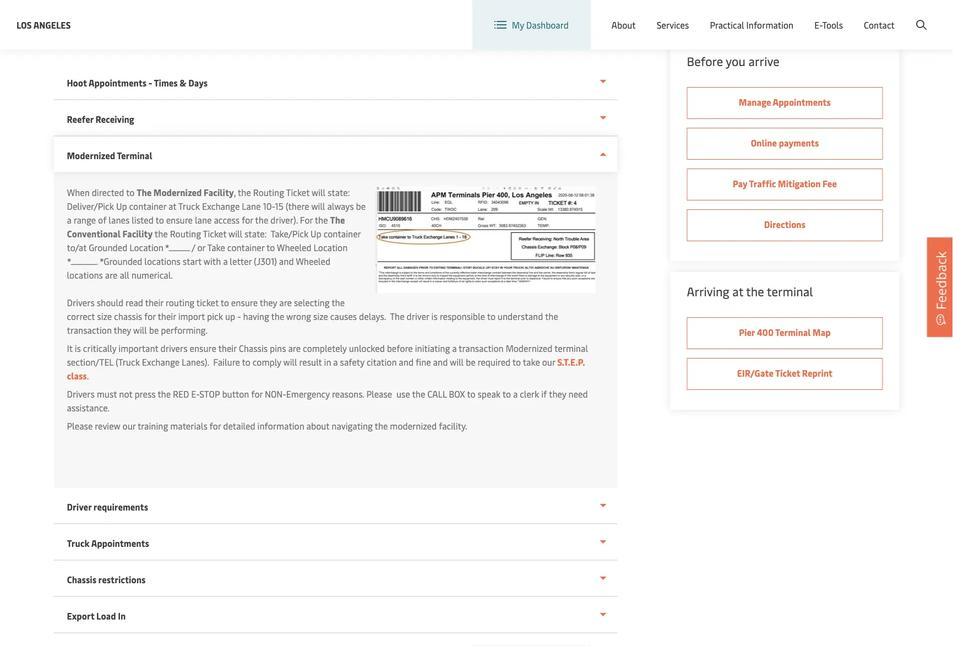 Task type: describe. For each thing, give the bounding box(es) containing it.
citation
[[367, 356, 397, 368]]

15
[[275, 200, 284, 212]]

200826 imgpsh mobile save image
[[376, 186, 596, 293]]

traffic
[[750, 178, 777, 190]]

stop
[[200, 388, 220, 400]]

read
[[126, 297, 143, 309]]

&
[[180, 77, 187, 89]]

1 horizontal spatial location
[[314, 242, 348, 253]]

and inside the routing ticket will state:  take/pick up container to/at grounded location *_____ / or take container to wheeled location *______. *grounded locations start with a letter (j301) and wheeled locations are all numerical.
[[279, 255, 294, 267]]

please inside the drivers must not press the red e-stop button for non-emergency reasons. please  use the call box to speak to a clerk if they need assistance.
[[367, 388, 393, 400]]

location inside button
[[672, 10, 706, 22]]

terminal inside it is critically important drivers ensure their chassis pins are completely unlocked before initiating a transaction modernized terminal section/tel (truck exchange lanes).  failure to comply will result in a safety citation and fine and will be required to take our
[[555, 342, 589, 354]]

los angeles link
[[17, 18, 71, 32]]

1 vertical spatial at
[[733, 283, 744, 300]]

manage
[[740, 96, 772, 108]]

having
[[243, 311, 269, 322]]

1 vertical spatial modernized
[[154, 187, 202, 198]]

to right directed
[[126, 187, 135, 198]]

at inside , the routing ticket will state: deliver/pick up container at truck exchange lane 10-15 (there will always be a range of lanes listed to ensure lane access for the driver). for the
[[169, 200, 177, 212]]

for inside , the routing ticket will state: deliver/pick up container at truck exchange lane 10-15 (there will always be a range of lanes listed to ensure lane access for the driver). for the
[[242, 214, 253, 226]]

0 horizontal spatial they
[[114, 324, 131, 336]]

pay
[[734, 178, 748, 190]]

emergency
[[286, 388, 330, 400]]

account
[[900, 10, 933, 22]]

export
[[67, 610, 94, 622]]

for
[[300, 214, 313, 226]]

a right initiating in the bottom of the page
[[453, 342, 457, 354]]

1 vertical spatial locations
[[67, 269, 103, 281]]

login / create account link
[[824, 0, 933, 33]]

must
[[97, 388, 117, 400]]

modernized terminal
[[67, 150, 152, 161]]

button
[[222, 388, 249, 400]]

appointments for manage
[[773, 96, 832, 108]]

1 vertical spatial wheeled
[[296, 255, 331, 267]]

assistance.
[[67, 402, 110, 414]]

facility.
[[439, 420, 468, 432]]

all
[[120, 269, 129, 281]]

to left take
[[513, 356, 521, 368]]

, the routing ticket will state: deliver/pick up container at truck exchange lane 10-15 (there will always be a range of lanes listed to ensure lane access for the driver). for the
[[67, 187, 366, 226]]

routing inside the routing ticket will state:  take/pick up container to/at grounded location *_____ / or take container to wheeled location *______. *grounded locations start with a letter (j301) and wheeled locations are all numerical.
[[170, 228, 201, 240]]

up
[[225, 311, 235, 322]]

0 vertical spatial they
[[260, 297, 277, 309]]

truck appointments button
[[54, 525, 618, 561]]

services
[[657, 19, 690, 31]]

the left the call
[[412, 388, 426, 400]]

eir/gate ticket reprint
[[738, 367, 833, 379]]

driver
[[67, 501, 92, 513]]

are inside the routing ticket will state:  take/pick up container to/at grounded location *_____ / or take container to wheeled location *______. *grounded locations start with a letter (j301) and wheeled locations are all numerical.
[[105, 269, 118, 281]]

400
[[758, 327, 774, 338]]

be inside , the routing ticket will state: deliver/pick up container at truck exchange lane 10-15 (there will always be a range of lanes listed to ensure lane access for the driver). for the
[[356, 200, 366, 212]]

unlocked
[[349, 342, 385, 354]]

(there
[[286, 200, 310, 212]]

will inside the routing ticket will state:  take/pick up container to/at grounded location *_____ / or take container to wheeled location *______. *grounded locations start with a letter (j301) and wheeled locations are all numerical.
[[229, 228, 243, 240]]

drivers for drivers should read their routing ticket to ensure they are selecting the correct size chassis for their import pick up - having the wrong size causes delays.  the driver is responsible to understand the transaction they will be performing.
[[67, 297, 95, 309]]

driver requirements button
[[54, 488, 618, 525]]

the routing ticket will state:  take/pick up container to/at grounded location *_____ / or take container to wheeled location *______. *grounded locations start with a letter (j301) and wheeled locations are all numerical.
[[67, 228, 361, 281]]

reefer
[[67, 113, 94, 125]]

chassis inside it is critically important drivers ensure their chassis pins are completely unlocked before initiating a transaction modernized terminal section/tel (truck exchange lanes).  failure to comply will result in a safety citation and fine and will be required to take our
[[239, 342, 268, 354]]

the right navigating
[[375, 420, 388, 432]]

export load in
[[67, 610, 126, 622]]

0 vertical spatial their
[[145, 297, 164, 309]]

take
[[208, 242, 225, 253]]

dashboard
[[527, 19, 569, 31]]

pay traffic mitigation fee link
[[687, 169, 884, 201]]

truck inside truck appointments dropdown button
[[67, 538, 90, 549]]

tools
[[823, 19, 844, 31]]

arriving at the terminal
[[687, 283, 814, 300]]

to right responsible
[[488, 311, 496, 322]]

(truck
[[116, 356, 140, 368]]

the right understand at the top of the page
[[546, 311, 559, 322]]

safety
[[340, 356, 365, 368]]

manage appointments link
[[687, 87, 884, 119]]

drivers must not press the red e-stop button for non-emergency reasons. please  use the call box to speak to a clerk if they need assistance.
[[67, 388, 588, 414]]

modernized inside dropdown button
[[67, 150, 115, 161]]

online payments
[[752, 137, 820, 149]]

when directed to the modernized facility
[[67, 187, 234, 198]]

1 size from the left
[[97, 311, 112, 322]]

call
[[428, 388, 447, 400]]

to up up
[[221, 297, 229, 309]]

reefer receiving button
[[54, 100, 618, 137]]

my
[[512, 19, 525, 31]]

1 horizontal spatial locations
[[145, 255, 181, 267]]

0 vertical spatial terminal
[[768, 283, 814, 300]]

angeles
[[33, 19, 71, 31]]

please review our training materials for detailed information about navigating the modernized facility.
[[67, 420, 468, 432]]

to right box at bottom
[[467, 388, 476, 400]]

about button
[[612, 0, 636, 50]]

to inside the routing ticket will state:  take/pick up container to/at grounded location *_____ / or take container to wheeled location *______. *grounded locations start with a letter (j301) and wheeled locations are all numerical.
[[267, 242, 275, 253]]

a inside the drivers must not press the red e-stop button for non-emergency reasons. please  use the call box to speak to a clerk if they need assistance.
[[514, 388, 518, 400]]

appointments for hoot
[[89, 77, 147, 89]]

pier
[[740, 327, 756, 338]]

will up for
[[312, 200, 325, 212]]

2 size from the left
[[314, 311, 328, 322]]

the left the wrong
[[271, 311, 285, 322]]

chassis
[[114, 311, 142, 322]]

requirements
[[94, 501, 148, 513]]

numerical.
[[132, 269, 173, 281]]

correct
[[67, 311, 95, 322]]

routing
[[166, 297, 195, 309]]

the inside drivers should read their routing ticket to ensure they are selecting the correct size chassis for their import pick up - having the wrong size causes delays.  the driver is responsible to understand the transaction they will be performing.
[[390, 311, 405, 322]]

.
[[87, 370, 89, 382]]

hoot appointments - times & days
[[67, 77, 208, 89]]

speak
[[478, 388, 501, 400]]

reasons.
[[332, 388, 365, 400]]

,
[[234, 187, 236, 198]]

it
[[67, 342, 73, 354]]

start
[[183, 255, 202, 267]]

a inside , the routing ticket will state: deliver/pick up container at truck exchange lane 10-15 (there will always be a range of lanes listed to ensure lane access for the driver). for the
[[67, 214, 72, 226]]

up inside the routing ticket will state:  take/pick up container to/at grounded location *_____ / or take container to wheeled location *______. *grounded locations start with a letter (j301) and wheeled locations are all numerical.
[[311, 228, 322, 240]]

appointments for truck
[[91, 538, 149, 549]]

switch location
[[644, 10, 706, 22]]

red
[[173, 388, 189, 400]]

- inside dropdown button
[[149, 77, 152, 89]]

transaction inside drivers should read their routing ticket to ensure they are selecting the correct size chassis for their import pick up - having the wrong size causes delays.  the driver is responsible to understand the transaction they will be performing.
[[67, 324, 112, 336]]

routing inside , the routing ticket will state: deliver/pick up container at truck exchange lane 10-15 (there will always be a range of lanes listed to ensure lane access for the driver). for the
[[253, 187, 284, 198]]

payments
[[780, 137, 820, 149]]

ensure inside it is critically important drivers ensure their chassis pins are completely unlocked before initiating a transaction modernized terminal section/tel (truck exchange lanes).  failure to comply will result in a safety citation and fine and will be required to take our
[[190, 342, 216, 354]]

1 horizontal spatial and
[[399, 356, 414, 368]]

pier 400 terminal map
[[740, 327, 831, 338]]

to right failure
[[242, 356, 251, 368]]



Task type: vqa. For each thing, say whether or not it's contained in the screenshot.
THE PUT
no



Task type: locate. For each thing, give the bounding box(es) containing it.
exchange down the drivers on the left bottom of the page
[[142, 356, 180, 368]]

a right in
[[334, 356, 338, 368]]

1 horizontal spatial be
[[356, 200, 366, 212]]

is inside it is critically important drivers ensure their chassis pins are completely unlocked before initiating a transaction modernized terminal section/tel (truck exchange lanes).  failure to comply will result in a safety citation and fine and will be required to take our
[[75, 342, 81, 354]]

be right always
[[356, 200, 366, 212]]

modernized up lane
[[154, 187, 202, 198]]

2 horizontal spatial modernized
[[506, 342, 553, 354]]

for down lane
[[242, 214, 253, 226]]

my dashboard button
[[495, 0, 569, 50]]

pins
[[270, 342, 286, 354]]

e- inside the drivers must not press the red e-stop button for non-emergency reasons. please  use the call box to speak to a clerk if they need assistance.
[[191, 388, 200, 400]]

and
[[279, 255, 294, 267], [399, 356, 414, 368], [433, 356, 448, 368]]

lanes
[[109, 214, 130, 226]]

their down 'routing'
[[158, 311, 176, 322]]

state:
[[328, 187, 350, 198]]

up down for
[[311, 228, 322, 240]]

responsible
[[440, 311, 486, 322]]

1 vertical spatial appointments
[[773, 96, 832, 108]]

terminal up s.t.e.p.
[[555, 342, 589, 354]]

location right switch
[[672, 10, 706, 22]]

1 vertical spatial our
[[123, 420, 136, 432]]

0 horizontal spatial locations
[[67, 269, 103, 281]]

my dashboard
[[512, 19, 569, 31]]

0 vertical spatial -
[[149, 77, 152, 89]]

terminal inside dropdown button
[[117, 150, 152, 161]]

the down the 10-
[[255, 214, 269, 226]]

their inside it is critically important drivers ensure their chassis pins are completely unlocked before initiating a transaction modernized terminal section/tel (truck exchange lanes).  failure to comply will result in a safety citation and fine and will be required to take our
[[218, 342, 237, 354]]

ensure inside , the routing ticket will state: deliver/pick up container at truck exchange lane 10-15 (there will always be a range of lanes listed to ensure lane access for the driver). for the
[[166, 214, 193, 226]]

1 horizontal spatial exchange
[[202, 200, 240, 212]]

0 horizontal spatial our
[[123, 420, 136, 432]]

1 vertical spatial the
[[330, 214, 345, 226]]

arrive
[[749, 53, 780, 69]]

for left non-
[[251, 388, 263, 400]]

not
[[119, 388, 133, 400]]

and right (j301)
[[279, 255, 294, 267]]

e-tools
[[815, 19, 844, 31]]

our right take
[[543, 356, 556, 368]]

1 horizontal spatial our
[[543, 356, 556, 368]]

mitigation
[[779, 178, 821, 190]]

locations down *______.
[[67, 269, 103, 281]]

drivers
[[67, 297, 95, 309], [67, 388, 95, 400]]

1 horizontal spatial terminal
[[776, 327, 811, 338]]

0 vertical spatial modernized
[[67, 150, 115, 161]]

0 vertical spatial truck
[[178, 200, 200, 212]]

chassis inside dropdown button
[[67, 574, 96, 586]]

grounded
[[89, 242, 127, 253]]

0 vertical spatial at
[[169, 200, 177, 212]]

will up important
[[133, 324, 147, 336]]

is right driver
[[432, 311, 438, 322]]

1 vertical spatial container
[[324, 228, 361, 240]]

truck inside , the routing ticket will state: deliver/pick up container at truck exchange lane 10-15 (there will always be a range of lanes listed to ensure lane access for the driver). for the
[[178, 200, 200, 212]]

/ right "login"
[[867, 10, 871, 22]]

s.t.e.p. class
[[67, 356, 585, 382]]

1 drivers from the top
[[67, 297, 95, 309]]

contact
[[865, 19, 896, 31]]

10-
[[263, 200, 275, 212]]

drivers up assistance.
[[67, 388, 95, 400]]

to up (j301)
[[267, 242, 275, 253]]

the inside the routing ticket will state:  take/pick up container to/at grounded location *_____ / or take container to wheeled location *______. *grounded locations start with a letter (j301) and wheeled locations are all numerical.
[[155, 228, 168, 240]]

e- right red
[[191, 388, 200, 400]]

feedback
[[933, 251, 951, 310]]

e-
[[815, 19, 823, 31], [191, 388, 200, 400]]

at down when directed to the modernized facility
[[169, 200, 177, 212]]

practical information button
[[711, 0, 794, 50]]

take
[[523, 356, 541, 368]]

0 horizontal spatial and
[[279, 255, 294, 267]]

2 horizontal spatial they
[[549, 388, 567, 400]]

eir/gate ticket reprint link
[[687, 358, 884, 390]]

will inside drivers should read their routing ticket to ensure they are selecting the correct size chassis for their import pick up - having the wrong size causes delays.  the driver is responsible to understand the transaction they will be performing.
[[133, 324, 147, 336]]

please down assistance.
[[67, 420, 93, 432]]

drivers for drivers must not press the red e-stop button for non-emergency reasons. please  use the call box to speak to a clerk if they need assistance.
[[67, 388, 95, 400]]

2 vertical spatial container
[[227, 242, 265, 253]]

a
[[67, 214, 72, 226], [223, 255, 228, 267], [453, 342, 457, 354], [334, 356, 338, 368], [514, 388, 518, 400]]

to right listed
[[156, 214, 164, 226]]

a left the "range"
[[67, 214, 72, 226]]

0 vertical spatial appointments
[[89, 77, 147, 89]]

the left driver
[[390, 311, 405, 322]]

0 vertical spatial please
[[367, 388, 393, 400]]

ticket inside , the routing ticket will state: deliver/pick up container at truck exchange lane 10-15 (there will always be a range of lanes listed to ensure lane access for the driver). for the
[[286, 187, 310, 198]]

services button
[[657, 0, 690, 50]]

2 vertical spatial the
[[390, 311, 405, 322]]

1 horizontal spatial routing
[[253, 187, 284, 198]]

clerk
[[520, 388, 540, 400]]

up
[[116, 200, 127, 212], [311, 228, 322, 240]]

- inside drivers should read their routing ticket to ensure they are selecting the correct size chassis for their import pick up - having the wrong size causes delays.  the driver is responsible to understand the transaction they will be performing.
[[238, 311, 241, 322]]

transaction inside it is critically important drivers ensure their chassis pins are completely unlocked before initiating a transaction modernized terminal section/tel (truck exchange lanes).  failure to comply will result in a safety citation and fine and will be required to take our
[[459, 342, 504, 354]]

e- inside 'dropdown button'
[[815, 19, 823, 31]]

0 horizontal spatial routing
[[170, 228, 201, 240]]

should
[[97, 297, 124, 309]]

the up *_____
[[155, 228, 168, 240]]

chassis up comply
[[239, 342, 268, 354]]

ticket up the take
[[203, 228, 227, 240]]

critically
[[83, 342, 117, 354]]

1 vertical spatial they
[[114, 324, 131, 336]]

0 vertical spatial are
[[105, 269, 118, 281]]

1 horizontal spatial modernized
[[154, 187, 202, 198]]

pick
[[207, 311, 223, 322]]

1 horizontal spatial /
[[867, 10, 871, 22]]

0 horizontal spatial at
[[169, 200, 177, 212]]

0 vertical spatial for
[[242, 214, 253, 226]]

drivers inside drivers should read their routing ticket to ensure they are selecting the correct size chassis for their import pick up - having the wrong size causes delays.  the driver is responsible to understand the transaction they will be performing.
[[67, 297, 95, 309]]

0 horizontal spatial be
[[149, 324, 159, 336]]

to inside , the routing ticket will state: deliver/pick up container at truck exchange lane 10-15 (there will always be a range of lanes listed to ensure lane access for the driver). for the
[[156, 214, 164, 226]]

fee
[[823, 178, 838, 190]]

will down initiating in the bottom of the page
[[450, 356, 464, 368]]

- right up
[[238, 311, 241, 322]]

size down selecting
[[314, 311, 328, 322]]

please right reasons.
[[367, 388, 393, 400]]

terminal up when directed to the modernized facility
[[117, 150, 152, 161]]

when
[[67, 187, 90, 198]]

important
[[119, 342, 158, 354]]

container
[[129, 200, 166, 212], [324, 228, 361, 240], [227, 242, 265, 253]]

0 vertical spatial /
[[867, 10, 871, 22]]

a left clerk
[[514, 388, 518, 400]]

of
[[98, 214, 107, 226]]

contact button
[[865, 0, 896, 50]]

transaction down correct
[[67, 324, 112, 336]]

to right the speak at the right bottom
[[503, 388, 511, 400]]

ticket left reprint
[[776, 367, 801, 379]]

0 horizontal spatial the
[[137, 187, 152, 198]]

directions
[[765, 219, 806, 230]]

be up important
[[149, 324, 159, 336]]

1 horizontal spatial -
[[238, 311, 241, 322]]

0 vertical spatial up
[[116, 200, 127, 212]]

section/tel
[[67, 356, 114, 368]]

locations
[[145, 255, 181, 267], [67, 269, 103, 281]]

are inside it is critically important drivers ensure their chassis pins are completely unlocked before initiating a transaction modernized terminal section/tel (truck exchange lanes).  failure to comply will result in a safety citation and fine and will be required to take our
[[288, 342, 301, 354]]

0 vertical spatial facility
[[204, 187, 234, 198]]

will left state:
[[312, 187, 326, 198]]

1 vertical spatial ensure
[[231, 297, 258, 309]]

appointments up receiving
[[89, 77, 147, 89]]

facility inside the conventional facility
[[123, 228, 153, 240]]

are right 'pins'
[[288, 342, 301, 354]]

the up causes
[[332, 297, 345, 309]]

2 vertical spatial for
[[251, 388, 263, 400]]

1 vertical spatial their
[[158, 311, 176, 322]]

2 drivers from the top
[[67, 388, 95, 400]]

map
[[813, 327, 831, 338]]

ticket
[[197, 297, 219, 309]]

s.t.e.p.
[[558, 356, 585, 368]]

*_____
[[165, 242, 190, 253]]

2 vertical spatial appointments
[[91, 538, 149, 549]]

ticket up (there
[[286, 187, 310, 198]]

*______.
[[67, 255, 98, 267]]

0 horizontal spatial ticket
[[203, 228, 227, 240]]

login
[[844, 10, 865, 22]]

container down always
[[324, 228, 361, 240]]

the up pier
[[747, 283, 765, 300]]

locations up numerical.
[[145, 255, 181, 267]]

feedback button
[[928, 238, 954, 337]]

1 vertical spatial exchange
[[142, 356, 180, 368]]

and down before
[[399, 356, 414, 368]]

they right if
[[549, 388, 567, 400]]

2 vertical spatial ticket
[[776, 367, 801, 379]]

will down access
[[229, 228, 243, 240]]

routing up the 10-
[[253, 187, 284, 198]]

our inside it is critically important drivers ensure their chassis pins are completely unlocked before initiating a transaction modernized terminal section/tel (truck exchange lanes).  failure to comply will result in a safety citation and fine and will be required to take our
[[543, 356, 556, 368]]

is inside drivers should read their routing ticket to ensure they are selecting the correct size chassis for their import pick up - having the wrong size causes delays.  the driver is responsible to understand the transaction they will be performing.
[[432, 311, 438, 322]]

0 vertical spatial ticket
[[286, 187, 310, 198]]

chassis restrictions
[[67, 574, 146, 586]]

pier 400 terminal map link
[[687, 317, 884, 349]]

be inside it is critically important drivers ensure their chassis pins are completely unlocked before initiating a transaction modernized terminal section/tel (truck exchange lanes).  failure to comply will result in a safety citation and fine and will be required to take our
[[466, 356, 476, 368]]

1 vertical spatial up
[[311, 228, 322, 240]]

ensure left lane
[[166, 214, 193, 226]]

selecting
[[294, 297, 330, 309]]

they up the having
[[260, 297, 277, 309]]

navigating
[[332, 420, 373, 432]]

terminal up pier 400 terminal map
[[768, 283, 814, 300]]

ticket inside the routing ticket will state:  take/pick up container to/at grounded location *_____ / or take container to wheeled location *______. *grounded locations start with a letter (j301) and wheeled locations are all numerical.
[[203, 228, 227, 240]]

1 vertical spatial be
[[149, 324, 159, 336]]

0 vertical spatial e-
[[815, 19, 823, 31]]

directions link
[[687, 209, 884, 241]]

failure
[[213, 356, 240, 368]]

0 horizontal spatial modernized
[[67, 150, 115, 161]]

their right read
[[145, 297, 164, 309]]

eir/gate
[[738, 367, 774, 379]]

0 vertical spatial the
[[137, 187, 152, 198]]

terminal right 400
[[776, 327, 811, 338]]

0 horizontal spatial chassis
[[67, 574, 96, 586]]

before
[[687, 53, 724, 69]]

the right ,
[[238, 187, 251, 198]]

s.t.e.p. class link
[[67, 356, 585, 382]]

/ inside the routing ticket will state:  take/pick up container to/at grounded location *_____ / or take container to wheeled location *______. *grounded locations start with a letter (j301) and wheeled locations are all numerical.
[[192, 242, 195, 253]]

1 vertical spatial for
[[144, 311, 156, 322]]

the left red
[[158, 388, 171, 400]]

modernized down 'reefer receiving'
[[67, 150, 115, 161]]

listed
[[132, 214, 154, 226]]

for inside drivers should read their routing ticket to ensure they are selecting the correct size chassis for their import pick up - having the wrong size causes delays.  the driver is responsible to understand the transaction they will be performing.
[[144, 311, 156, 322]]

ensure up the having
[[231, 297, 258, 309]]

chassis up export
[[67, 574, 96, 586]]

1 vertical spatial chassis
[[67, 574, 96, 586]]

- left times
[[149, 77, 152, 89]]

1 vertical spatial are
[[280, 297, 292, 309]]

comply
[[253, 356, 281, 368]]

modernized terminal element
[[54, 172, 618, 488]]

1 horizontal spatial container
[[227, 242, 265, 253]]

2 vertical spatial their
[[218, 342, 237, 354]]

1 horizontal spatial facility
[[204, 187, 234, 198]]

1 vertical spatial routing
[[170, 228, 201, 240]]

will down 'pins'
[[284, 356, 297, 368]]

letter
[[230, 255, 252, 267]]

1 vertical spatial ticket
[[203, 228, 227, 240]]

their up failure
[[218, 342, 237, 354]]

routing up *_____
[[170, 228, 201, 240]]

for right chassis
[[144, 311, 156, 322]]

class
[[67, 370, 87, 382]]

appointments down requirements
[[91, 538, 149, 549]]

2 horizontal spatial ticket
[[776, 367, 801, 379]]

they down chassis
[[114, 324, 131, 336]]

0 horizontal spatial size
[[97, 311, 112, 322]]

truck appointments
[[67, 538, 149, 549]]

0 horizontal spatial terminal
[[555, 342, 589, 354]]

the right for
[[315, 214, 328, 226]]

2 vertical spatial be
[[466, 356, 476, 368]]

times
[[154, 77, 178, 89]]

1 horizontal spatial is
[[432, 311, 438, 322]]

container down when directed to the modernized facility
[[129, 200, 166, 212]]

0 vertical spatial our
[[543, 356, 556, 368]]

1 horizontal spatial truck
[[178, 200, 200, 212]]

0 vertical spatial is
[[432, 311, 438, 322]]

box
[[449, 388, 466, 400]]

/ left or
[[192, 242, 195, 253]]

0 vertical spatial container
[[129, 200, 166, 212]]

performing.
[[161, 324, 208, 336]]

are for correct
[[280, 297, 292, 309]]

0 horizontal spatial location
[[130, 242, 164, 253]]

modernized inside it is critically important drivers ensure their chassis pins are completely unlocked before initiating a transaction modernized terminal section/tel (truck exchange lanes).  failure to comply will result in a safety citation and fine and will be required to take our
[[506, 342, 553, 354]]

2 horizontal spatial and
[[433, 356, 448, 368]]

0 horizontal spatial is
[[75, 342, 81, 354]]

for
[[242, 214, 253, 226], [144, 311, 156, 322], [251, 388, 263, 400]]

the up listed
[[137, 187, 152, 198]]

our right review on the left bottom
[[123, 420, 136, 432]]

create
[[873, 10, 899, 22]]

1 vertical spatial e-
[[191, 388, 200, 400]]

location down listed
[[130, 242, 164, 253]]

0 horizontal spatial exchange
[[142, 356, 180, 368]]

0 horizontal spatial container
[[129, 200, 166, 212]]

0 vertical spatial ensure
[[166, 214, 193, 226]]

2 vertical spatial ensure
[[190, 342, 216, 354]]

at
[[169, 200, 177, 212], [733, 283, 744, 300]]

the down always
[[330, 214, 345, 226]]

up up lanes
[[116, 200, 127, 212]]

1 vertical spatial truck
[[67, 538, 90, 549]]

terminal
[[117, 150, 152, 161], [776, 327, 811, 338]]

are inside drivers should read their routing ticket to ensure they are selecting the correct size chassis for their import pick up - having the wrong size causes delays.  the driver is responsible to understand the transaction they will be performing.
[[280, 297, 292, 309]]

ensure inside drivers should read their routing ticket to ensure they are selecting the correct size chassis for their import pick up - having the wrong size causes delays.  the driver is responsible to understand the transaction they will be performing.
[[231, 297, 258, 309]]

0 horizontal spatial please
[[67, 420, 93, 432]]

drivers inside the drivers must not press the red e-stop button for non-emergency reasons. please  use the call box to speak to a clerk if they need assistance.
[[67, 388, 95, 400]]

2 horizontal spatial the
[[390, 311, 405, 322]]

the conventional facility
[[67, 214, 345, 240]]

2 horizontal spatial location
[[672, 10, 706, 22]]

transaction
[[67, 324, 112, 336], [459, 342, 504, 354]]

2 vertical spatial are
[[288, 342, 301, 354]]

location down always
[[314, 242, 348, 253]]

1 horizontal spatial e-
[[815, 19, 823, 31]]

0 horizontal spatial facility
[[123, 228, 153, 240]]

0 vertical spatial be
[[356, 200, 366, 212]]

1 vertical spatial /
[[192, 242, 195, 253]]

are for before
[[288, 342, 301, 354]]

result
[[299, 356, 322, 368]]

will
[[312, 187, 326, 198], [312, 200, 325, 212], [229, 228, 243, 240], [133, 324, 147, 336], [284, 356, 297, 368], [450, 356, 464, 368]]

exchange inside it is critically important drivers ensure their chassis pins are completely unlocked before initiating a transaction modernized terminal section/tel (truck exchange lanes).  failure to comply will result in a safety citation and fine and will be required to take our
[[142, 356, 180, 368]]

routing
[[253, 187, 284, 198], [170, 228, 201, 240]]

appointments up payments
[[773, 96, 832, 108]]

0 vertical spatial transaction
[[67, 324, 112, 336]]

0 horizontal spatial truck
[[67, 538, 90, 549]]

with
[[204, 255, 221, 267]]

the inside the conventional facility
[[330, 214, 345, 226]]

drivers up correct
[[67, 297, 95, 309]]

need
[[569, 388, 588, 400]]

0 vertical spatial routing
[[253, 187, 284, 198]]

2 vertical spatial modernized
[[506, 342, 553, 354]]

0 horizontal spatial up
[[116, 200, 127, 212]]

or
[[198, 242, 206, 253]]

be inside drivers should read their routing ticket to ensure they are selecting the correct size chassis for their import pick up - having the wrong size causes delays.  the driver is responsible to understand the transaction they will be performing.
[[149, 324, 159, 336]]

training
[[138, 420, 168, 432]]

exchange inside , the routing ticket will state: deliver/pick up container at truck exchange lane 10-15 (there will always be a range of lanes listed to ensure lane access for the driver). for the
[[202, 200, 240, 212]]

they inside the drivers must not press the red e-stop button for non-emergency reasons. please  use the call box to speak to a clerk if they need assistance.
[[549, 388, 567, 400]]

modernized up take
[[506, 342, 553, 354]]

0 vertical spatial wheeled
[[277, 242, 312, 253]]

size
[[97, 311, 112, 322], [314, 311, 328, 322]]

e- left "login"
[[815, 19, 823, 31]]

container inside , the routing ticket will state: deliver/pick up container at truck exchange lane 10-15 (there will always be a range of lanes listed to ensure lane access for the driver). for the
[[129, 200, 166, 212]]

facility down listed
[[123, 228, 153, 240]]

1 horizontal spatial please
[[367, 388, 393, 400]]

deliver/pick
[[67, 200, 114, 212]]

0 vertical spatial drivers
[[67, 297, 95, 309]]

a inside the routing ticket will state:  take/pick up container to/at grounded location *_____ / or take container to wheeled location *______. *grounded locations start with a letter (j301) and wheeled locations are all numerical.
[[223, 255, 228, 267]]

ensure down performing.
[[190, 342, 216, 354]]

to/at
[[67, 242, 87, 253]]

truck up lane
[[178, 200, 200, 212]]

truck down driver
[[67, 538, 90, 549]]

are up the wrong
[[280, 297, 292, 309]]

0 vertical spatial terminal
[[117, 150, 152, 161]]

always
[[328, 200, 354, 212]]

1 vertical spatial is
[[75, 342, 81, 354]]

at right the arriving
[[733, 283, 744, 300]]

a right with at the left of the page
[[223, 255, 228, 267]]

up inside , the routing ticket will state: deliver/pick up container at truck exchange lane 10-15 (there will always be a range of lanes listed to ensure lane access for the driver). for the
[[116, 200, 127, 212]]

for inside the drivers must not press the red e-stop button for non-emergency reasons. please  use the call box to speak to a clerk if they need assistance.
[[251, 388, 263, 400]]

global
[[741, 10, 767, 22]]

container up "letter" at the left top of page
[[227, 242, 265, 253]]

facility
[[204, 187, 234, 198], [123, 228, 153, 240]]

exchange up access
[[202, 200, 240, 212]]

export load in button
[[54, 597, 618, 634]]

2 horizontal spatial be
[[466, 356, 476, 368]]



